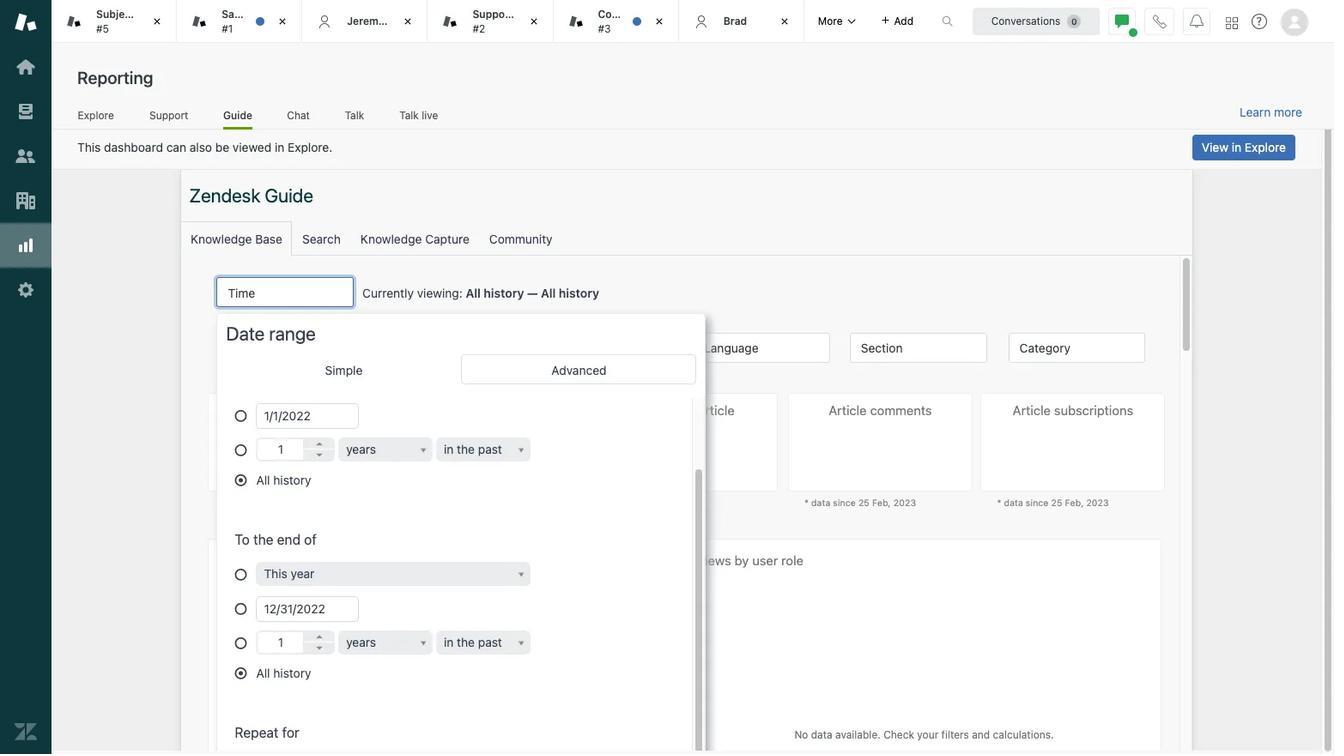 Task type: vqa. For each thing, say whether or not it's contained in the screenshot.
add
yes



Task type: describe. For each thing, give the bounding box(es) containing it.
close image inside jeremy miller tab
[[400, 13, 417, 30]]

explore inside 'link'
[[78, 109, 114, 122]]

talk link
[[344, 109, 365, 127]]

more
[[818, 14, 843, 27]]

more button
[[804, 0, 870, 42]]

customers image
[[15, 145, 37, 167]]

line
[[138, 8, 159, 21]]

be
[[215, 140, 229, 155]]

chat
[[287, 109, 310, 122]]

1 in from the left
[[275, 140, 284, 155]]

more
[[1274, 105, 1302, 119]]

close image inside #2 tab
[[525, 13, 542, 30]]

learn more
[[1240, 105, 1302, 119]]

brad tab
[[679, 0, 804, 43]]

#3
[[598, 22, 611, 35]]

learn more link
[[1240, 105, 1302, 120]]

#1
[[222, 22, 233, 35]]

jeremy miller tab
[[302, 0, 428, 43]]

close image inside brad tab
[[776, 13, 793, 30]]

this
[[77, 140, 101, 155]]

dashboard
[[104, 140, 163, 155]]

#2 tab
[[428, 0, 553, 43]]

close image inside "tab"
[[650, 13, 668, 30]]

tabs tab list
[[52, 0, 924, 43]]

get started image
[[15, 56, 37, 78]]

explore link
[[77, 109, 114, 127]]

conversations
[[991, 14, 1060, 27]]

button displays agent's chat status as online. image
[[1115, 14, 1129, 28]]

1 close image from the left
[[149, 13, 166, 30]]

this dashboard can also be viewed in explore.
[[77, 140, 332, 155]]

jeremy
[[347, 14, 384, 27]]

contact
[[598, 8, 638, 21]]

main element
[[0, 0, 52, 755]]

zendesk image
[[15, 721, 37, 743]]

add
[[894, 14, 913, 27]]

can
[[166, 140, 186, 155]]

guide
[[223, 109, 252, 122]]

#2
[[472, 22, 485, 35]]

subject line #5
[[96, 8, 159, 35]]



Task type: locate. For each thing, give the bounding box(es) containing it.
explore.
[[288, 140, 332, 155]]

live
[[422, 109, 438, 122]]

close image
[[274, 13, 291, 30], [525, 13, 542, 30], [650, 13, 668, 30], [776, 13, 793, 30]]

2 talk from the left
[[399, 109, 419, 122]]

1 horizontal spatial explore
[[1245, 140, 1286, 155]]

1 horizontal spatial talk
[[399, 109, 419, 122]]

0 horizontal spatial explore
[[78, 109, 114, 122]]

miller
[[387, 14, 415, 27]]

tab
[[52, 0, 177, 43], [553, 0, 679, 43]]

conversations button
[[973, 7, 1100, 35]]

talk
[[345, 109, 364, 122], [399, 109, 419, 122]]

talk live
[[399, 109, 438, 122]]

viewed
[[233, 140, 271, 155]]

learn
[[1240, 105, 1271, 119]]

close image right #1
[[274, 13, 291, 30]]

in right view
[[1232, 140, 1241, 155]]

explore up this
[[78, 109, 114, 122]]

1 talk from the left
[[345, 109, 364, 122]]

1 horizontal spatial in
[[1232, 140, 1241, 155]]

get help image
[[1252, 14, 1267, 29]]

0 horizontal spatial in
[[275, 140, 284, 155]]

2 close image from the left
[[525, 13, 542, 30]]

0 horizontal spatial tab
[[52, 0, 177, 43]]

close image right jeremy at the left of page
[[400, 13, 417, 30]]

in right viewed on the left of page
[[275, 140, 284, 155]]

2 close image from the left
[[400, 13, 417, 30]]

1 horizontal spatial close image
[[400, 13, 417, 30]]

tab containing contact
[[553, 0, 679, 43]]

talk inside "link"
[[345, 109, 364, 122]]

close image inside #1 tab
[[274, 13, 291, 30]]

explore
[[78, 109, 114, 122], [1245, 140, 1286, 155]]

talk right chat
[[345, 109, 364, 122]]

view
[[1202, 140, 1228, 155]]

close image right '#2' at left top
[[525, 13, 542, 30]]

3 close image from the left
[[650, 13, 668, 30]]

organizations image
[[15, 190, 37, 212]]

in inside button
[[1232, 140, 1241, 155]]

close image right subject
[[149, 13, 166, 30]]

close image
[[149, 13, 166, 30], [400, 13, 417, 30]]

admin image
[[15, 279, 37, 301]]

view in explore button
[[1192, 135, 1295, 161]]

0 horizontal spatial close image
[[149, 13, 166, 30]]

tab containing subject line
[[52, 0, 177, 43]]

support link
[[149, 109, 189, 127]]

1 tab from the left
[[52, 0, 177, 43]]

1 close image from the left
[[274, 13, 291, 30]]

add button
[[870, 0, 924, 42]]

explore inside button
[[1245, 140, 1286, 155]]

chat link
[[287, 109, 310, 127]]

2 tab from the left
[[553, 0, 679, 43]]

brad
[[723, 14, 747, 27]]

#1 tab
[[177, 0, 302, 43]]

reporting
[[77, 68, 153, 88]]

1 horizontal spatial tab
[[553, 0, 679, 43]]

2 in from the left
[[1232, 140, 1241, 155]]

zendesk products image
[[1226, 17, 1238, 29]]

reporting image
[[15, 234, 37, 257]]

notifications image
[[1190, 14, 1204, 28]]

talk for talk
[[345, 109, 364, 122]]

0 horizontal spatial talk
[[345, 109, 364, 122]]

support
[[149, 109, 188, 122]]

views image
[[15, 100, 37, 123]]

explore down learn more link
[[1245, 140, 1286, 155]]

jeremy miller
[[347, 14, 415, 27]]

talk inside "link"
[[399, 109, 419, 122]]

1 vertical spatial explore
[[1245, 140, 1286, 155]]

also
[[190, 140, 212, 155]]

contact #3
[[598, 8, 638, 35]]

guide link
[[223, 109, 252, 130]]

view in explore
[[1202, 140, 1286, 155]]

zendesk support image
[[15, 11, 37, 33]]

close image left more
[[776, 13, 793, 30]]

subject
[[96, 8, 135, 21]]

talk for talk live
[[399, 109, 419, 122]]

talk live link
[[399, 109, 439, 127]]

0 vertical spatial explore
[[78, 109, 114, 122]]

close image right contact #3
[[650, 13, 668, 30]]

in
[[275, 140, 284, 155], [1232, 140, 1241, 155]]

#5
[[96, 22, 109, 35]]

4 close image from the left
[[776, 13, 793, 30]]

talk left live
[[399, 109, 419, 122]]



